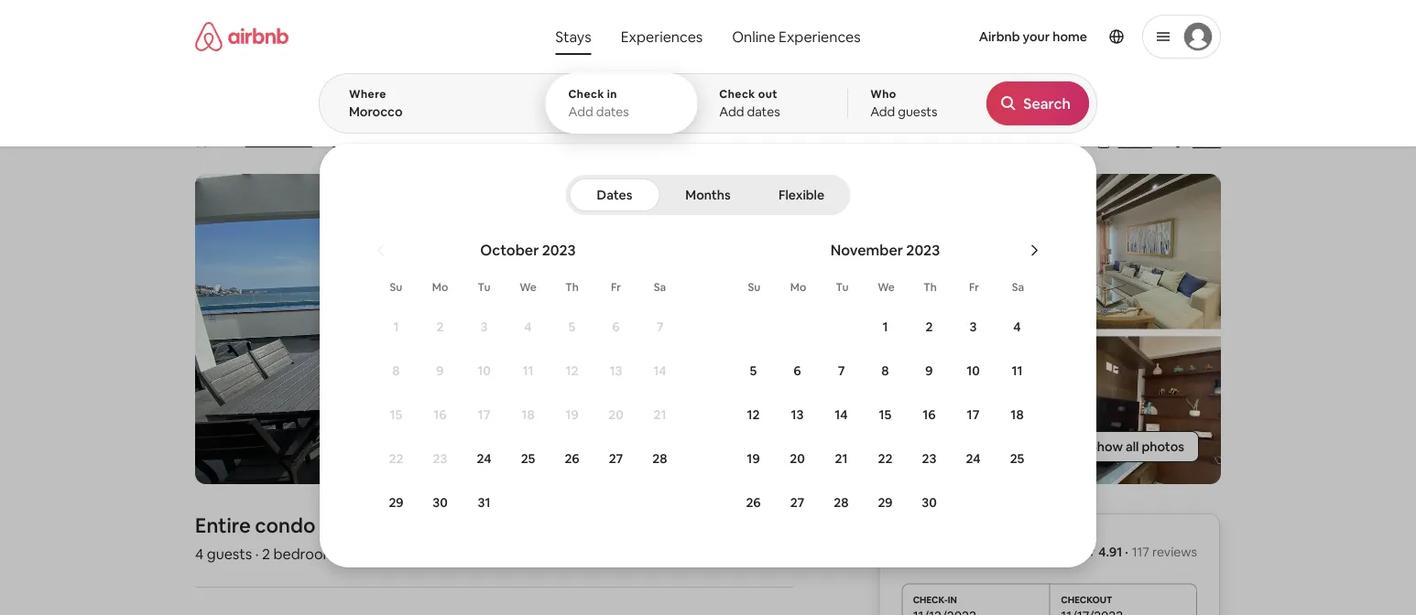 Task type: locate. For each thing, give the bounding box(es) containing it.
condo
[[255, 513, 316, 539]]

3 for october 2023
[[481, 319, 488, 335]]

1 horizontal spatial 27
[[791, 495, 805, 511]]

2 25 from the left
[[1011, 451, 1025, 467]]

2 1 button from the left
[[864, 306, 908, 348]]

1 8 button from the left
[[374, 350, 418, 392]]

0 vertical spatial 12 button
[[550, 350, 594, 392]]

flexible
[[779, 187, 825, 203]]

19
[[566, 407, 579, 423], [747, 451, 760, 467]]

25 button up 31 "button"
[[506, 438, 550, 480]]

tu down october
[[478, 280, 491, 295]]

1 18 from the left
[[522, 407, 535, 423]]

21 button
[[638, 394, 682, 436], [820, 438, 864, 480]]

4 button
[[506, 306, 550, 348], [996, 306, 1040, 348]]

5 button
[[550, 306, 594, 348], [732, 350, 776, 392]]

1 horizontal spatial 25
[[1011, 451, 1025, 467]]

0 vertical spatial 14 button
[[638, 350, 682, 392]]

1 horizontal spatial 3
[[970, 319, 977, 335]]

1 horizontal spatial 8
[[882, 363, 890, 379]]

0 horizontal spatial 8
[[393, 363, 400, 379]]

1
[[394, 319, 399, 335], [883, 319, 889, 335]]

th down october 2023
[[566, 280, 579, 295]]

1 vertical spatial 21 button
[[820, 438, 864, 480]]

2 29 from the left
[[878, 495, 893, 511]]

mexico
[[535, 133, 579, 149]]

1 horizontal spatial 23
[[923, 451, 937, 467]]

0 horizontal spatial 1
[[394, 319, 399, 335]]

th down november 2023
[[924, 280, 937, 295]]

2 9 button from the left
[[908, 350, 952, 392]]

2023 right october
[[542, 241, 576, 259]]

none search field containing stays
[[319, 0, 1417, 570]]

1 vertical spatial 14 button
[[820, 394, 864, 436]]

0 horizontal spatial th
[[566, 280, 579, 295]]

0 vertical spatial 19 button
[[550, 394, 594, 436]]

1 vertical spatial 27 button
[[776, 482, 820, 524]]

0 horizontal spatial 16 button
[[418, 394, 462, 436]]

1 check from the left
[[569, 87, 605, 101]]

0 horizontal spatial add
[[569, 104, 594, 120]]

22 for 1st 22 button from right
[[878, 451, 893, 467]]

1 18 button from the left
[[506, 394, 550, 436]]

we down october 2023
[[520, 280, 537, 295]]

27 for 27 button to the right
[[791, 495, 805, 511]]

add right on
[[720, 104, 745, 120]]

1 11 button from the left
[[506, 350, 550, 392]]

1 horizontal spatial 4
[[525, 319, 532, 335]]

1 vertical spatial 19
[[747, 451, 760, 467]]

1 horizontal spatial 30
[[922, 495, 937, 511]]

1 15 from the left
[[390, 407, 403, 423]]

2 3 from the left
[[970, 319, 977, 335]]

1 dates from the left
[[596, 104, 629, 120]]

online experiences link
[[718, 18, 876, 55]]

1 17 from the left
[[478, 407, 491, 423]]

2 3 button from the left
[[952, 306, 996, 348]]

2 22 from the left
[[878, 451, 893, 467]]

1 10 from the left
[[478, 363, 491, 379]]

2 24 button from the left
[[952, 438, 996, 480]]

2023 for november 2023
[[907, 241, 941, 259]]

1 10 button from the left
[[462, 350, 506, 392]]

3 add from the left
[[871, 104, 896, 120]]

0 horizontal spatial 13 button
[[594, 350, 638, 392]]

hosted
[[320, 513, 387, 539]]

0 vertical spatial 20
[[609, 407, 624, 423]]

1 horizontal spatial 22
[[878, 451, 893, 467]]

what can we help you find? tab list
[[541, 18, 718, 55]]

10
[[478, 363, 491, 379], [967, 363, 980, 379]]

check for check in add dates
[[569, 87, 605, 101]]

1 24 from the left
[[477, 451, 492, 467]]

0 horizontal spatial 15 button
[[374, 394, 418, 436]]

1 3 from the left
[[481, 319, 488, 335]]

0 horizontal spatial 28
[[653, 451, 668, 467]]

add inside who add guests
[[871, 104, 896, 120]]

2 su from the left
[[748, 280, 761, 295]]

22 for second 22 button from right
[[389, 451, 404, 467]]

1 horizontal spatial add
[[720, 104, 745, 120]]

1 horizontal spatial 2 button
[[908, 306, 952, 348]]

117
[[245, 133, 263, 149], [1133, 545, 1150, 561]]

share button
[[1090, 126, 1160, 158]]

1 for november
[[883, 319, 889, 335]]

guests
[[898, 104, 938, 120], [207, 545, 252, 564]]

5 for the right 5 button
[[750, 363, 757, 379]]

2 23 button from the left
[[908, 438, 952, 480]]

1 horizontal spatial 13 button
[[776, 394, 820, 436]]

3 button for october 2023
[[462, 306, 506, 348]]

17 button
[[462, 394, 506, 436], [952, 394, 996, 436]]

2 button for november 2023
[[908, 306, 952, 348]]

1 vertical spatial 19 button
[[732, 438, 776, 480]]

tab panel
[[319, 73, 1417, 570]]

1 horizontal spatial 26
[[746, 495, 761, 511]]

2 17 from the left
[[967, 407, 980, 423]]

30
[[433, 495, 448, 511], [922, 495, 937, 511]]

dates inside check in add dates
[[596, 104, 629, 120]]

2 mo from the left
[[791, 280, 807, 295]]

13 button
[[594, 350, 638, 392], [776, 394, 820, 436]]

7 button
[[638, 306, 682, 348], [820, 350, 864, 392]]

2 for october 2023
[[437, 319, 444, 335]]

0 horizontal spatial sa
[[654, 280, 667, 295]]

1 1 from the left
[[394, 319, 399, 335]]

2 we from the left
[[878, 280, 895, 295]]

stays
[[556, 27, 592, 46]]

0 horizontal spatial 20
[[609, 407, 624, 423]]

1 horizontal spatial 6 button
[[776, 350, 820, 392]]

sinaloa,
[[486, 133, 533, 149]]

3
[[481, 319, 488, 335], [970, 319, 977, 335]]

25 button
[[506, 438, 550, 480], [996, 438, 1040, 480]]

0 horizontal spatial guests
[[207, 545, 252, 564]]

21
[[654, 407, 667, 423], [835, 451, 848, 467]]

1 horizontal spatial 26 button
[[732, 482, 776, 524]]

2 24 from the left
[[966, 451, 981, 467]]

1 1 button from the left
[[374, 306, 418, 348]]

27
[[609, 451, 623, 467], [791, 495, 805, 511]]

2 16 button from the left
[[908, 394, 952, 436]]

1 horizontal spatial 11
[[1012, 363, 1023, 379]]

months
[[686, 187, 731, 203]]

dates for check out add dates
[[747, 104, 781, 120]]

1 horizontal spatial 12 button
[[732, 394, 776, 436]]

dates
[[596, 104, 629, 120], [747, 104, 781, 120]]

0 horizontal spatial check
[[569, 87, 605, 101]]

25 button left show
[[996, 438, 1040, 480]]

1 horizontal spatial 1 button
[[864, 306, 908, 348]]

experiences right online
[[779, 27, 861, 46]]

calendar application
[[341, 221, 1417, 570]]

19 button
[[550, 394, 594, 436], [732, 438, 776, 480]]

dates down out
[[747, 104, 781, 120]]

superhost
[[347, 133, 408, 149]]

where
[[349, 87, 387, 101]]

1 experiences from the left
[[621, 27, 703, 46]]

2 check from the left
[[720, 87, 756, 101]]

0 vertical spatial 27
[[609, 451, 623, 467]]

22
[[389, 451, 404, 467], [878, 451, 893, 467]]

share
[[1119, 134, 1153, 150]]

mazatlán, sinaloa, mexico button
[[426, 130, 579, 152]]

2 button for october 2023
[[418, 306, 462, 348]]

2 2023 from the left
[[907, 241, 941, 259]]

0 horizontal spatial 117
[[245, 133, 263, 149]]

2 10 button from the left
[[952, 350, 996, 392]]

2 add from the left
[[720, 104, 745, 120]]

1 25 button from the left
[[506, 438, 550, 480]]

show all photos button
[[1054, 432, 1200, 463]]

2 16 from the left
[[923, 407, 936, 423]]

0 horizontal spatial 13
[[610, 363, 623, 379]]

experiences inside button
[[621, 27, 703, 46]]

24 button
[[462, 438, 506, 480], [952, 438, 996, 480]]

0 horizontal spatial 26
[[565, 451, 580, 467]]

1 vertical spatial 20
[[790, 451, 805, 467]]

·
[[238, 133, 242, 149], [320, 133, 323, 152], [415, 133, 418, 152], [1126, 545, 1129, 561], [255, 545, 259, 564]]

17 for 2nd 17 button from right
[[478, 407, 491, 423]]

1 16 from the left
[[434, 407, 447, 423]]

1 vertical spatial 5
[[750, 363, 757, 379]]

1 horizontal spatial 3 button
[[952, 306, 996, 348]]

tu
[[478, 280, 491, 295], [836, 280, 849, 295]]

experiences up on
[[621, 27, 703, 46]]

1 horizontal spatial 16 button
[[908, 394, 952, 436]]

2 horizontal spatial add
[[871, 104, 896, 120]]

2 10 from the left
[[967, 363, 980, 379]]

0 horizontal spatial 2
[[262, 545, 270, 564]]

reviews
[[266, 133, 312, 149], [1153, 545, 1198, 561]]

fr
[[611, 280, 621, 295], [970, 280, 980, 295]]

check left in
[[569, 87, 605, 101]]

add up mexico
[[569, 104, 594, 120]]

6 button
[[594, 306, 638, 348], [776, 350, 820, 392]]

2 9 from the left
[[926, 363, 934, 379]]

· inside '· mazatlán, sinaloa, mexico'
[[415, 133, 418, 152]]

15 button
[[374, 394, 418, 436], [864, 394, 908, 436]]

1 vertical spatial 26
[[746, 495, 761, 511]]

1 horizontal spatial 20
[[790, 451, 805, 467]]

su
[[390, 280, 403, 295], [748, 280, 761, 295]]

add inside check out add dates
[[720, 104, 745, 120]]

2 experiences from the left
[[779, 27, 861, 46]]

1 vertical spatial 26 button
[[732, 482, 776, 524]]

1 23 button from the left
[[418, 438, 462, 480]]

1 25 from the left
[[521, 451, 536, 467]]

1 vertical spatial 27
[[791, 495, 805, 511]]

2 15 from the left
[[879, 407, 892, 423]]

23 for second 23 button from the left
[[923, 451, 937, 467]]

18 button
[[506, 394, 550, 436], [996, 394, 1040, 436]]

1 30 button from the left
[[418, 482, 462, 524]]

0 horizontal spatial 30 button
[[418, 482, 462, 524]]

2023 right november
[[907, 241, 941, 259]]

31
[[478, 495, 491, 511]]

check inside check out add dates
[[720, 87, 756, 101]]

15
[[390, 407, 403, 423], [879, 407, 892, 423]]

2 4 button from the left
[[996, 306, 1040, 348]]

4
[[525, 319, 532, 335], [1014, 319, 1022, 335], [195, 545, 204, 564]]

months button
[[664, 179, 753, 212]]

20
[[609, 407, 624, 423], [790, 451, 805, 467]]

4 button for october 2023
[[506, 306, 550, 348]]

we
[[520, 280, 537, 295], [878, 280, 895, 295]]

1 vertical spatial 117
[[1133, 545, 1150, 561]]

1 we from the left
[[520, 280, 537, 295]]

0 horizontal spatial 29
[[389, 495, 404, 511]]

1 11 from the left
[[523, 363, 534, 379]]

2023
[[542, 241, 576, 259], [907, 241, 941, 259]]

23
[[433, 451, 448, 467], [923, 451, 937, 467]]

we down november 2023
[[878, 280, 895, 295]]

1 add from the left
[[569, 104, 594, 120]]

1 horizontal spatial 13
[[791, 407, 804, 423]]

1 3 button from the left
[[462, 306, 506, 348]]

12
[[566, 363, 579, 379], [747, 407, 760, 423]]

add inside check in add dates
[[569, 104, 594, 120]]

check inside check in add dates
[[569, 87, 605, 101]]

2 2 button from the left
[[908, 306, 952, 348]]

3 for november 2023
[[970, 319, 977, 335]]

1 horizontal spatial 28 button
[[820, 482, 864, 524]]

0 horizontal spatial 27
[[609, 451, 623, 467]]

add down "who"
[[871, 104, 896, 120]]

modern apartment with a pool, 200m on the boardwalk image 2 image
[[716, 174, 965, 330]]

dates inside check out add dates
[[747, 104, 781, 120]]

0 horizontal spatial 4 button
[[506, 306, 550, 348]]

16 button
[[418, 394, 462, 436], [908, 394, 952, 436]]

0 horizontal spatial 2023
[[542, 241, 576, 259]]

0 vertical spatial 21 button
[[638, 394, 682, 436]]

27 button
[[594, 438, 638, 480], [776, 482, 820, 524]]

dates down in
[[596, 104, 629, 120]]

5
[[569, 319, 576, 335], [750, 363, 757, 379]]

0 horizontal spatial dates
[[596, 104, 629, 120]]

26 button
[[550, 438, 594, 480], [732, 482, 776, 524]]

october
[[481, 241, 539, 259]]

2
[[437, 319, 444, 335], [926, 319, 933, 335], [262, 545, 270, 564]]

9 button
[[418, 350, 462, 392], [908, 350, 952, 392]]

tab list
[[570, 175, 847, 215]]

1 29 from the left
[[389, 495, 404, 511]]

1 horizontal spatial mo
[[791, 280, 807, 295]]

1 vertical spatial 5 button
[[732, 350, 776, 392]]

0 horizontal spatial 3
[[481, 319, 488, 335]]

check left out
[[720, 87, 756, 101]]

1 horizontal spatial 20 button
[[776, 438, 820, 480]]

1 mo from the left
[[432, 280, 448, 295]]

guests inside who add guests
[[898, 104, 938, 120]]

16
[[434, 407, 447, 423], [923, 407, 936, 423]]

0 vertical spatial 117
[[245, 133, 263, 149]]

6
[[613, 319, 620, 335], [794, 363, 802, 379]]

1 horizontal spatial 7 button
[[820, 350, 864, 392]]

13
[[610, 363, 623, 379], [791, 407, 804, 423]]

1 th from the left
[[566, 280, 579, 295]]

0 horizontal spatial 4
[[195, 545, 204, 564]]

1 vertical spatial 6
[[794, 363, 802, 379]]

18
[[522, 407, 535, 423], [1011, 407, 1024, 423]]

4.91
[[212, 133, 236, 149], [1099, 545, 1123, 561]]

11
[[523, 363, 534, 379], [1012, 363, 1023, 379]]

on
[[650, 93, 678, 124]]

1 horizontal spatial 29
[[878, 495, 893, 511]]

1 horizontal spatial 30 button
[[908, 482, 952, 524]]

1 2023 from the left
[[542, 241, 576, 259]]

1 su from the left
[[390, 280, 403, 295]]

1 2 button from the left
[[418, 306, 462, 348]]

10 for 2nd 10 button
[[967, 363, 980, 379]]

modern apartment with a pool, 200m on the boardwalk image 3 image
[[716, 337, 965, 485]]

1 24 button from the left
[[462, 438, 506, 480]]

17
[[478, 407, 491, 423], [967, 407, 980, 423]]

2023 for october 2023
[[542, 241, 576, 259]]

2 11 from the left
[[1012, 363, 1023, 379]]

0 vertical spatial guests
[[898, 104, 938, 120]]

1 horizontal spatial 17
[[967, 407, 980, 423]]

2 1 from the left
[[883, 319, 889, 335]]

check
[[569, 87, 605, 101], [720, 87, 756, 101]]

None search field
[[319, 0, 1417, 570]]

0 horizontal spatial fr
[[611, 280, 621, 295]]

0 horizontal spatial 4.91 · 117 reviews
[[212, 133, 312, 149]]

0 horizontal spatial 5
[[569, 319, 576, 335]]

1 vertical spatial 7 button
[[820, 350, 864, 392]]

1 horizontal spatial 14 button
[[820, 394, 864, 436]]

4 button for november 2023
[[996, 306, 1040, 348]]

2 8 button from the left
[[864, 350, 908, 392]]

29
[[389, 495, 404, 511], [878, 495, 893, 511]]

2 dates from the left
[[747, 104, 781, 120]]

2 23 from the left
[[923, 451, 937, 467]]

experiences
[[621, 27, 703, 46], [779, 27, 861, 46]]

1 horizontal spatial 29 button
[[864, 482, 908, 524]]

1 22 from the left
[[389, 451, 404, 467]]

0 horizontal spatial 15
[[390, 407, 403, 423]]

2 horizontal spatial 2
[[926, 319, 933, 335]]

1 for october
[[394, 319, 399, 335]]

1 4 button from the left
[[506, 306, 550, 348]]

2 15 button from the left
[[864, 394, 908, 436]]

1 horizontal spatial 15 button
[[864, 394, 908, 436]]

1 horizontal spatial 23 button
[[908, 438, 952, 480]]

add for check out add dates
[[720, 104, 745, 120]]

20 button
[[594, 394, 638, 436], [776, 438, 820, 480]]

22 button
[[374, 438, 418, 480], [864, 438, 908, 480]]

1 button for november
[[864, 306, 908, 348]]

0 horizontal spatial 9
[[437, 363, 444, 379]]

28 button
[[638, 438, 682, 480], [820, 482, 864, 524]]

5 for the topmost 5 button
[[569, 319, 576, 335]]

1 horizontal spatial 2
[[437, 319, 444, 335]]

24 for 1st "24" button from the right
[[966, 451, 981, 467]]

tu down november
[[836, 280, 849, 295]]

in
[[607, 87, 618, 101]]

1 23 from the left
[[433, 451, 448, 467]]

2 button
[[418, 306, 462, 348], [908, 306, 952, 348]]

tab list containing dates
[[570, 175, 847, 215]]

26
[[565, 451, 580, 467], [746, 495, 761, 511]]



Task type: vqa. For each thing, say whether or not it's contained in the screenshot.
Rica for Santa Teresa Beach, Costa Rica 1,489 miles away Nov 5 – 10 $600 night
no



Task type: describe. For each thing, give the bounding box(es) containing it.
show all photos
[[1091, 439, 1185, 456]]

a
[[501, 93, 514, 124]]

tab panel containing october 2023
[[319, 73, 1417, 570]]

0 horizontal spatial 7 button
[[638, 306, 682, 348]]

check for check out add dates
[[720, 87, 756, 101]]

2 8 from the left
[[882, 363, 890, 379]]

2 for november 2023
[[926, 319, 933, 335]]

0 vertical spatial 6
[[613, 319, 620, 335]]

save button
[[1164, 126, 1229, 158]]

stays button
[[541, 18, 606, 55]]

0 vertical spatial reviews
[[266, 133, 312, 149]]

2 inside the entire condo hosted by karin 4 guests · 2 bedrooms
[[262, 545, 270, 564]]

1 horizontal spatial 14
[[835, 407, 848, 423]]

experiences button
[[606, 18, 718, 55]]

1 vertical spatial 4.91
[[1099, 545, 1123, 561]]

1 horizontal spatial 28
[[834, 495, 849, 511]]

airbnb your home
[[979, 28, 1088, 45]]

Where field
[[349, 104, 516, 120]]

entire condo hosted by karin 4 guests · 2 bedrooms
[[195, 513, 468, 564]]

2 sa from the left
[[1013, 280, 1025, 295]]

who add guests
[[871, 87, 938, 120]]

modern
[[228, 93, 315, 124]]

1 15 button from the left
[[374, 394, 418, 436]]

modern apartment with a pool, 200m on the boardwalk image 5 image
[[972, 337, 1222, 485]]

by karin
[[391, 513, 468, 539]]

airbnb
[[979, 28, 1021, 45]]

1 vertical spatial 13
[[791, 407, 804, 423]]

1 fr from the left
[[611, 280, 621, 295]]

add for check in add dates
[[569, 104, 594, 120]]

· mazatlán, sinaloa, mexico
[[415, 133, 579, 152]]

0 horizontal spatial 7
[[657, 319, 664, 335]]

117 reviews button
[[245, 132, 312, 150]]

2 11 button from the left
[[996, 350, 1040, 392]]

dates for check in add dates
[[596, 104, 629, 120]]

1 horizontal spatial 117
[[1133, 545, 1150, 561]]

november 2023
[[831, 241, 941, 259]]

󰀃
[[331, 132, 338, 150]]

200m
[[580, 93, 645, 124]]

pool,
[[519, 93, 575, 124]]

31 button
[[462, 482, 506, 524]]

0 horizontal spatial 12
[[566, 363, 579, 379]]

0 horizontal spatial 21
[[654, 407, 667, 423]]

guests inside the entire condo hosted by karin 4 guests · 2 bedrooms
[[207, 545, 252, 564]]

save
[[1193, 134, 1222, 150]]

2 22 button from the left
[[864, 438, 908, 480]]

26 for 26 button to the top
[[565, 451, 580, 467]]

1 17 button from the left
[[462, 394, 506, 436]]

23 for 2nd 23 button from right
[[433, 451, 448, 467]]

0 horizontal spatial 19
[[566, 407, 579, 423]]

2 29 button from the left
[[864, 482, 908, 524]]

flexible button
[[757, 179, 847, 212]]

modern apartment with a pool, 200m on the boardwalk
[[228, 93, 845, 124]]

boardwalk
[[727, 93, 845, 124]]

1 8 from the left
[[393, 363, 400, 379]]

airbnb your home link
[[968, 17, 1099, 56]]

your
[[1023, 28, 1051, 45]]

dates button
[[570, 179, 660, 212]]

1 horizontal spatial 27 button
[[776, 482, 820, 524]]

2 18 from the left
[[1011, 407, 1024, 423]]

modern apartment with a pool, 200m on the boardwalk image 1 image
[[195, 174, 708, 485]]

1 vertical spatial 28 button
[[820, 482, 864, 524]]

october 2023
[[481, 241, 576, 259]]

0 horizontal spatial 14
[[654, 363, 667, 379]]

· inside the entire condo hosted by karin 4 guests · 2 bedrooms
[[255, 545, 259, 564]]

1 tu from the left
[[478, 280, 491, 295]]

0 horizontal spatial 27 button
[[594, 438, 638, 480]]

1 vertical spatial 12
[[747, 407, 760, 423]]

november
[[831, 241, 904, 259]]

4 for november 2023
[[1014, 319, 1022, 335]]

0 horizontal spatial 21 button
[[638, 394, 682, 436]]

4 inside the entire condo hosted by karin 4 guests · 2 bedrooms
[[195, 545, 204, 564]]

0 vertical spatial 5 button
[[550, 306, 594, 348]]

apartment
[[320, 93, 441, 124]]

26 for right 26 button
[[746, 495, 761, 511]]

modern apartment with a pool, 200m on the boardwalk image 4 image
[[972, 174, 1222, 330]]

out
[[759, 87, 778, 101]]

1 vertical spatial 4.91 · 117 reviews
[[1099, 545, 1198, 561]]

0 horizontal spatial 6 button
[[594, 306, 638, 348]]

check in add dates
[[569, 87, 629, 120]]

2 30 from the left
[[922, 495, 937, 511]]

1 30 from the left
[[433, 495, 448, 511]]

show
[[1091, 439, 1124, 456]]

2 th from the left
[[924, 280, 937, 295]]

1 horizontal spatial 5 button
[[732, 350, 776, 392]]

1 29 button from the left
[[374, 482, 418, 524]]

24 for first "24" button from left
[[477, 451, 492, 467]]

1 16 button from the left
[[418, 394, 462, 436]]

tab list inside search box
[[570, 175, 847, 215]]

1 sa from the left
[[654, 280, 667, 295]]

0 vertical spatial 13
[[610, 363, 623, 379]]

2 30 button from the left
[[908, 482, 952, 524]]

online
[[733, 27, 776, 46]]

bedrooms
[[273, 545, 343, 564]]

home
[[1053, 28, 1088, 45]]

0 vertical spatial 28
[[653, 451, 668, 467]]

1 horizontal spatial 6
[[794, 363, 802, 379]]

0 vertical spatial 4.91
[[212, 133, 236, 149]]

1 22 button from the left
[[374, 438, 418, 480]]

0 vertical spatial 26 button
[[550, 438, 594, 480]]

dates
[[597, 187, 633, 203]]

online experiences
[[733, 27, 861, 46]]

0 vertical spatial 20 button
[[594, 394, 638, 436]]

10 for second 10 button from right
[[478, 363, 491, 379]]

who
[[871, 87, 897, 101]]

1 9 from the left
[[437, 363, 444, 379]]

2 18 button from the left
[[996, 394, 1040, 436]]

check out add dates
[[720, 87, 781, 120]]

with
[[446, 93, 496, 124]]

the
[[683, 93, 721, 124]]

all
[[1126, 439, 1140, 456]]

27 for left 27 button
[[609, 451, 623, 467]]

entire
[[195, 513, 251, 539]]

mazatlán,
[[426, 133, 484, 149]]

0 vertical spatial 4.91 · 117 reviews
[[212, 133, 312, 149]]

4 for october 2023
[[525, 319, 532, 335]]

1 vertical spatial 7
[[838, 363, 845, 379]]

2 fr from the left
[[970, 280, 980, 295]]

1 9 button from the left
[[418, 350, 462, 392]]

1 horizontal spatial reviews
[[1153, 545, 1198, 561]]

1 vertical spatial 12 button
[[732, 394, 776, 436]]

profile element
[[892, 0, 1222, 73]]

2 25 button from the left
[[996, 438, 1040, 480]]

1 vertical spatial 21
[[835, 451, 848, 467]]

2 17 button from the left
[[952, 394, 996, 436]]

1 button for october
[[374, 306, 418, 348]]

0 vertical spatial 28 button
[[638, 438, 682, 480]]

photos
[[1142, 439, 1185, 456]]

2 tu from the left
[[836, 280, 849, 295]]

3 button for november 2023
[[952, 306, 996, 348]]

17 for second 17 button
[[967, 407, 980, 423]]



